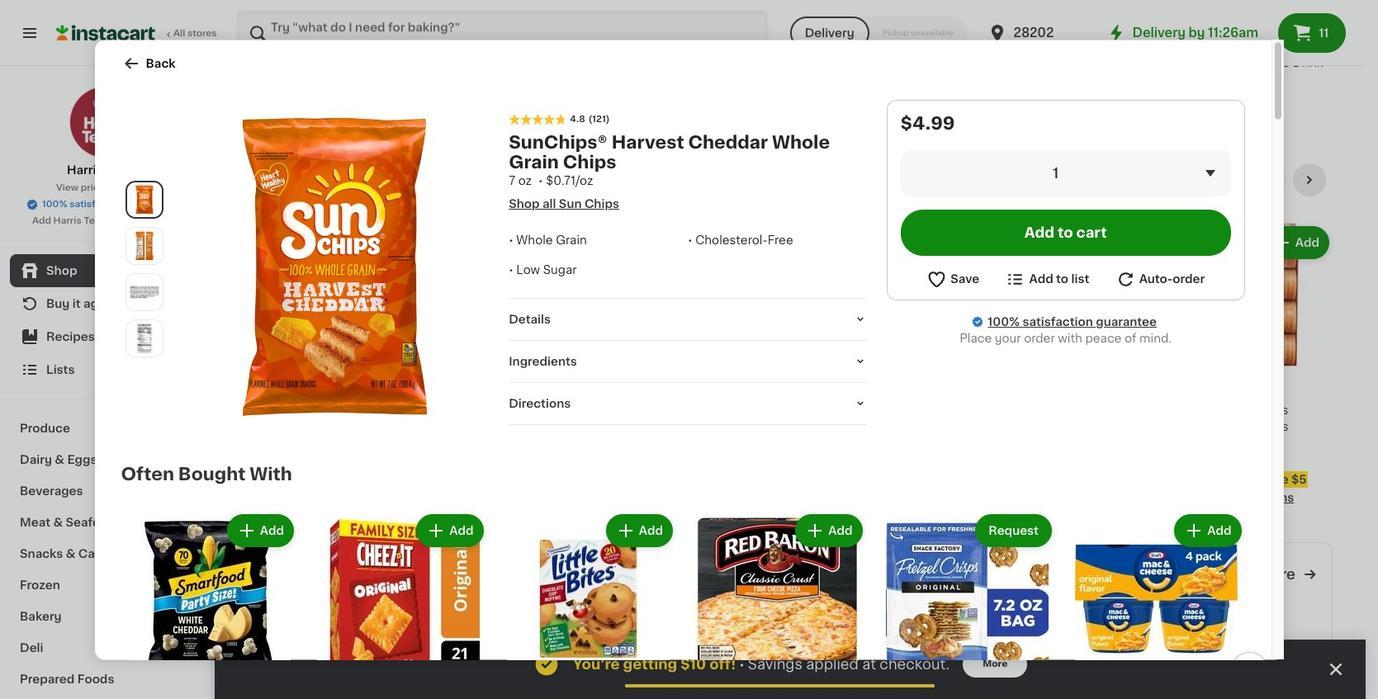 Task type: locate. For each thing, give the bounding box(es) containing it.
juice down berry
[[1258, 57, 1290, 68]]

fruit right maid®
[[330, 40, 356, 52]]

0 horizontal spatial save
[[147, 216, 169, 226]]

(50+)
[[1190, 174, 1223, 186]]

2 vertical spatial whole
[[458, 421, 495, 433]]

$5
[[1292, 474, 1307, 486]]

stores
[[187, 29, 217, 38]]

$ 4 99
[[408, 380, 444, 399]]

teeter
[[106, 164, 144, 176], [84, 216, 114, 226]]

0 vertical spatial 4
[[572, 16, 585, 35]]

punch inside minute maid berry punch fruit juice drink (91) 59 fl oz
[[1190, 57, 1226, 68]]

eligible down $20,
[[1215, 492, 1259, 504]]

crackers inside cheez-it® original cheese crackers
[[609, 421, 661, 433]]

1 vertical spatial 100% satisfaction guarantee
[[988, 316, 1157, 327]]

snacks inside item carousel region
[[248, 171, 315, 188]]

sunchips® harvest cheddar whole grain chips down "$ 4 99"
[[405, 405, 529, 449]]

2 vertical spatial grain
[[498, 421, 529, 433]]

0 vertical spatial &
[[55, 454, 64, 466]]

• for • cholesterol-free
[[688, 234, 693, 245]]

many in stock
[[264, 110, 347, 121], [421, 110, 504, 121], [892, 110, 975, 121], [421, 491, 504, 502], [735, 491, 818, 502]]

product group containing 2
[[248, 223, 392, 452]]

many down added
[[892, 110, 925, 121]]

delivery for delivery
[[805, 27, 855, 39]]

99 for little debbie oatmeal creme pies
[[272, 381, 285, 391]]

0 horizontal spatial harvest
[[471, 405, 516, 416]]

your inside support your health. spo nsored
[[385, 558, 427, 575]]

1 horizontal spatial order
[[1173, 273, 1205, 285]]

sugar
[[983, 40, 1016, 52], [543, 264, 577, 275]]

tropicana®
[[562, 40, 626, 52]]

whole inside item carousel region
[[458, 421, 495, 433]]

ritz
[[1190, 405, 1212, 416]]

4
[[572, 16, 585, 35], [415, 380, 428, 399]]

orange left premium
[[487, 57, 530, 68]]

2 $ 1 99 from the left
[[1193, 16, 1223, 35]]

2 horizontal spatial 3
[[1042, 16, 1055, 35]]

peanut
[[789, 421, 830, 433]]

no inside '4 tropicana® pure premium original no pulp orange juice'
[[664, 57, 681, 68]]

in
[[300, 110, 311, 121], [457, 110, 468, 121], [928, 110, 939, 121], [457, 491, 468, 502], [771, 491, 782, 502]]

drink down cold-
[[754, 73, 784, 85]]

foods
[[77, 674, 114, 686]]

1 horizontal spatial teeter™
[[913, 40, 960, 52]]

sponsored badge image
[[719, 509, 769, 519]]

guarantee down policy
[[127, 200, 175, 209]]

minute inside "minute maid® fruit punch juice drink"
[[248, 40, 288, 52]]

$ inside the $ 2 69
[[879, 16, 885, 26]]

buy it again
[[46, 298, 116, 310]]

0 horizontal spatial sunchips®
[[405, 405, 468, 416]]

2 horizontal spatial whole
[[772, 133, 830, 150]]

instacart logo image
[[56, 23, 155, 43]]

99 inside "$ 4 99"
[[430, 381, 444, 391]]

& inside the dairy & eggs link
[[55, 454, 64, 466]]

0 horizontal spatial your
[[385, 558, 427, 575]]

original inside cheez-it® original cheese crackers
[[622, 405, 667, 416]]

2 up little
[[258, 380, 270, 399]]

juice down maid®
[[288, 57, 319, 68]]

whole
[[772, 133, 830, 150], [517, 234, 553, 245], [458, 421, 495, 433]]

fl for 2
[[894, 90, 902, 101]]

0 horizontal spatial pulp
[[424, 57, 450, 68]]

& left 'candy' on the left of the page
[[66, 549, 75, 560]]

teeter™ down $ 3 99
[[442, 40, 489, 52]]

1 horizontal spatial 59
[[1190, 90, 1205, 101]]

100% satisfaction guarantee down view pricing policy link
[[42, 200, 175, 209]]

1 left 11:26am on the top of page
[[1199, 16, 1208, 35]]

all
[[173, 29, 185, 38]]

1 horizontal spatial your
[[995, 332, 1022, 344]]

1 teeter™ from the left
[[442, 40, 489, 52]]

1 horizontal spatial 1
[[1053, 166, 1059, 179]]

0 horizontal spatial chips
[[405, 438, 439, 449]]

shop for shop
[[46, 265, 77, 277]]

1 horizontal spatial sunchips®
[[509, 133, 608, 150]]

teeter™
[[442, 40, 489, 52], [913, 40, 960, 52]]

original down 'ritz'
[[1190, 421, 1235, 433]]

(121) button
[[589, 112, 610, 126]]

0 horizontal spatial minute
[[248, 40, 288, 52]]

0 horizontal spatial delivery
[[805, 27, 855, 39]]

1 horizontal spatial all
[[1174, 174, 1188, 186]]

1 vertical spatial save
[[1262, 474, 1289, 486]]

100% satisfaction guarantee button
[[26, 195, 185, 211]]

1 vertical spatial 2
[[258, 380, 270, 399]]

99 inside $ 3 99
[[429, 16, 443, 26]]

& inside "meat & seafood" link
[[53, 517, 63, 529]]

eligible down cheese
[[587, 492, 631, 504]]

oz inside the harris teeter™ no sugar added 100% apple juice 64 fl oz
[[905, 90, 919, 101]]

2 vertical spatial &
[[66, 549, 75, 560]]

your for place
[[995, 332, 1022, 344]]

2 minute from the left
[[1190, 40, 1230, 52]]

0 vertical spatial with
[[1140, 40, 1165, 52]]

orange down premium
[[590, 73, 634, 85]]

3 up harris teeter™ original no pulp 100% orange juice
[[415, 16, 428, 35]]

1 horizontal spatial satisfaction
[[1023, 316, 1094, 327]]

cheese
[[562, 421, 607, 433]]

more
[[1259, 569, 1296, 582], [983, 660, 1008, 669]]

1 horizontal spatial whole
[[517, 234, 553, 245]]

satisfaction
[[70, 200, 125, 209], [1023, 316, 1094, 327]]

spo
[[306, 582, 324, 591]]

juice inside "minute maid® fruit punch juice drink"
[[288, 57, 319, 68]]

0 vertical spatial order
[[1173, 273, 1205, 285]]

1 vertical spatial free
[[761, 421, 786, 433]]

fl inside minute maid berry punch fruit juice drink (91) 59 fl oz
[[1208, 90, 1216, 101]]

11 button
[[1279, 13, 1347, 53]]

1 horizontal spatial crackers
[[1238, 421, 1289, 433]]

minute down by
[[1190, 40, 1230, 52]]

frozen
[[20, 580, 60, 591]]

2 horizontal spatial oz
[[1219, 90, 1233, 101]]

all for view
[[1174, 174, 1188, 186]]

see inside spend $20, save $5 see eligible items
[[1190, 492, 1212, 504]]

2 see from the left
[[1190, 492, 1212, 504]]

drink down maid®
[[322, 57, 353, 68]]

often
[[121, 465, 174, 483]]

off!
[[710, 658, 736, 672]]

1 minute from the left
[[248, 40, 288, 52]]

meat
[[20, 517, 50, 529]]

view pricing policy
[[56, 183, 145, 192]]

cart
[[1077, 226, 1107, 239]]

2 punch from the left
[[1190, 57, 1226, 68]]

1 see from the left
[[562, 492, 584, 504]]

1 3 from the left
[[415, 16, 428, 35]]

2 horizontal spatial no
[[963, 40, 980, 52]]

1 vertical spatial more
[[983, 660, 1008, 669]]

to left list at the right top
[[1057, 273, 1069, 285]]

more inside more button
[[983, 660, 1008, 669]]

maid®
[[291, 40, 327, 52]]

minute inside minute maid berry punch fruit juice drink (91) 59 fl oz
[[1190, 40, 1230, 52]]

0 vertical spatial sunchips® harvest cheddar whole grain chips
[[509, 133, 830, 170]]

3 up suja®
[[729, 16, 742, 35]]

sugar right low
[[543, 264, 577, 275]]

2 3 from the left
[[729, 16, 742, 35]]

0 vertical spatial sugar
[[983, 40, 1016, 52]]

many in stock up health.
[[421, 491, 504, 502]]

1 horizontal spatial more
[[1259, 569, 1296, 582]]

grain down directions
[[498, 421, 529, 433]]

1 horizontal spatial fl
[[1208, 90, 1216, 101]]

it
[[73, 298, 81, 310]]

1 horizontal spatial see
[[1190, 492, 1212, 504]]

no inside the harris teeter™ no sugar added 100% apple juice 64 fl oz
[[963, 40, 980, 52]]

ingredients
[[509, 355, 577, 367]]

• right off!
[[740, 658, 745, 671]]

harris for harris teeter™ no sugar added 100% apple juice 64 fl oz
[[876, 40, 910, 52]]

99 inside $ 5 99
[[743, 381, 757, 391]]

satisfaction down pricing
[[70, 200, 125, 209]]

0 horizontal spatial all
[[543, 198, 556, 209]]

pulp down premium
[[562, 73, 588, 85]]

teeter down '100% satisfaction guarantee' button
[[84, 216, 114, 226]]

1 vertical spatial order
[[1024, 332, 1056, 344]]

1 horizontal spatial minute
[[1190, 40, 1230, 52]]

juice down lemonade on the right top of page
[[1129, 57, 1160, 68]]

love
[[719, 57, 747, 68]]

cheddar
[[689, 133, 768, 150], [405, 421, 455, 433]]

3 3 from the left
[[1042, 16, 1055, 35]]

• for • low sugar
[[509, 264, 514, 275]]

0 horizontal spatial punch
[[248, 57, 285, 68]]

many in stock down snack
[[735, 491, 818, 502]]

oz down 11:26am on the top of page
[[1219, 90, 1233, 101]]

1 vertical spatial cheddar
[[405, 421, 455, 433]]

1 horizontal spatial 2
[[885, 16, 898, 35]]

0 horizontal spatial fl
[[894, 90, 902, 101]]

3 inside 3 suja® organic lemon love cold-pressed fruit juice drink
[[729, 16, 742, 35]]

place
[[960, 332, 992, 344]]

0 vertical spatial guarantee
[[127, 200, 175, 209]]

oz for 2
[[905, 90, 919, 101]]

original right it®
[[622, 405, 667, 416]]

guarantee up the of
[[1096, 316, 1157, 327]]

1 items from the left
[[634, 492, 667, 504]]

0 vertical spatial all
[[1174, 174, 1188, 186]]

fruit inside "minute maid® fruit punch juice drink"
[[330, 40, 356, 52]]

order
[[1173, 273, 1205, 285], [1024, 332, 1056, 344]]

sunchips® harvest cheddar whole grain chips down (121) button
[[509, 133, 830, 170]]

many up sponsored badge "image"
[[735, 491, 769, 502]]

fl inside the harris teeter™ no sugar added 100% apple juice 64 fl oz
[[894, 90, 902, 101]]

chips up $0.71/oz
[[563, 153, 617, 170]]

harris inside the harris teeter™ no sugar added 100% apple juice 64 fl oz
[[876, 40, 910, 52]]

sugar up apple
[[983, 40, 1016, 52]]

1 up the add to cart
[[1053, 166, 1059, 179]]

grain up 7 oz • $0.71/oz
[[509, 153, 559, 170]]

all inside "view all (50+)" "popup button"
[[1174, 174, 1188, 186]]

teeter™ inside the harris teeter™ no sugar added 100% apple juice 64 fl oz
[[913, 40, 960, 52]]

4 inside product group
[[415, 380, 428, 399]]

with down delivery by 11:26am
[[1140, 40, 1165, 52]]

99 for minute maid® fruit punch juice drink
[[268, 16, 281, 26]]

$ 5 99
[[722, 380, 757, 399]]

$ inside "$ 4 99"
[[408, 381, 415, 391]]

save down enlarge chips & pretzels sun chips sunchips® harvest cheddar whole grain chips hero (opens in a new tab) "icon"
[[147, 216, 169, 226]]

1 horizontal spatial punch
[[1190, 57, 1226, 68]]

& left eggs
[[55, 454, 64, 466]]

$ for harris teeter™ no sugar added 100% apple juice
[[879, 16, 885, 26]]

59 inside minute maid berry punch fruit juice drink (91) 59 fl oz
[[1190, 90, 1205, 101]]

oz right 7
[[519, 174, 532, 186]]

$ 6 59
[[565, 380, 600, 399]]

1 horizontal spatial 100% satisfaction guarantee
[[988, 316, 1157, 327]]

fruit down maid
[[1229, 57, 1256, 68]]

checkout.
[[880, 658, 950, 672]]

100% inside the harris teeter™ no sugar added 100% apple juice 64 fl oz
[[917, 57, 948, 68]]

crackers down it®
[[609, 421, 661, 433]]

2 eligible from the left
[[1215, 492, 1259, 504]]

1 horizontal spatial snacks
[[248, 171, 315, 188]]

3 suja® organic lemon love cold-pressed fruit juice drink
[[719, 16, 859, 85]]

sugar inside the harris teeter™ no sugar added 100% apple juice 64 fl oz
[[983, 40, 1016, 52]]

0 vertical spatial teeter
[[106, 164, 144, 176]]

grain inside product group
[[498, 421, 529, 433]]

3 inside 3 simply lemonade with strawberry fruit juice drink
[[1042, 16, 1055, 35]]

0 vertical spatial 100% satisfaction guarantee
[[42, 200, 175, 209]]

0 horizontal spatial eligible
[[587, 492, 631, 504]]

satisfaction up place your order with peace of mind.
[[1023, 316, 1094, 327]]

juice inside harris teeter™ original no pulp 100% orange juice
[[405, 73, 437, 85]]

harris up pricing
[[67, 164, 103, 176]]

3 up simply
[[1042, 16, 1055, 35]]

fl down delivery by 11:26am
[[1208, 90, 1216, 101]]

free inside kind healthy grains gluten free peanut butter dark chocolate healthy snack bars
[[761, 421, 786, 433]]

0 horizontal spatial no
[[405, 57, 422, 68]]

by
[[1189, 26, 1206, 39]]

1 horizontal spatial 3
[[729, 16, 742, 35]]

teeter™ inside harris teeter™ original no pulp 100% orange juice
[[442, 40, 489, 52]]

fl right 64
[[894, 90, 902, 101]]

juice down pure
[[637, 73, 668, 85]]

punch inside "minute maid® fruit punch juice drink"
[[248, 57, 285, 68]]

$ 1 99 for minute maid berry punch fruit juice drink
[[1193, 16, 1223, 35]]

$ 1 99 for minute maid® fruit punch juice drink
[[251, 16, 281, 35]]

$ inside $ 5 99
[[722, 381, 729, 391]]

59 inside $ 6 59
[[587, 381, 600, 391]]

0 horizontal spatial 3
[[415, 16, 428, 35]]

100% satisfaction guarantee
[[42, 200, 175, 209], [988, 316, 1157, 327]]

debbie
[[280, 405, 323, 416]]

item carousel region
[[248, 163, 1333, 529], [98, 504, 1268, 700]]

stock down harris teeter™ original no pulp 100% orange juice
[[471, 110, 504, 121]]

to right vic
[[135, 216, 145, 226]]

1 vertical spatial sunchips®
[[405, 405, 468, 416]]

all left (50+)
[[1174, 174, 1188, 186]]

0 vertical spatial shop
[[509, 198, 540, 209]]

0 vertical spatial your
[[995, 332, 1022, 344]]

creme
[[248, 421, 287, 433]]

sunchips® down 4.8
[[509, 133, 608, 150]]

your right place
[[995, 332, 1022, 344]]

oz right 64
[[905, 90, 919, 101]]

0 horizontal spatial 100% satisfaction guarantee
[[42, 200, 175, 209]]

None search field
[[236, 10, 769, 56]]

teeter™ up apple
[[913, 40, 960, 52]]

fruit inside 3 suja® organic lemon love cold-pressed fruit juice drink
[[832, 57, 859, 68]]

$ for kind healthy grains gluten free peanut butter dark chocolate healthy snack bars
[[722, 381, 729, 391]]

back button
[[121, 53, 176, 73]]

original
[[492, 40, 537, 52], [617, 57, 662, 68], [622, 405, 667, 416], [1190, 421, 1235, 433]]

original down pure
[[617, 57, 662, 68]]

0 horizontal spatial whole
[[458, 421, 495, 433]]

all left sun
[[543, 198, 556, 209]]

juice inside '4 tropicana® pure premium original no pulp orange juice'
[[637, 73, 668, 85]]

eligible
[[587, 492, 631, 504], [1215, 492, 1259, 504]]

1 crackers from the left
[[609, 421, 661, 433]]

oz inside minute maid berry punch fruit juice drink (91) 59 fl oz
[[1219, 90, 1233, 101]]

harvest inside product group
[[471, 405, 516, 416]]

to inside the add to cart button
[[1058, 226, 1074, 239]]

save left $5
[[1262, 474, 1289, 486]]

1 vertical spatial &
[[53, 517, 63, 529]]

• low sugar
[[509, 264, 577, 275]]

no down $ 3 99
[[405, 57, 422, 68]]

0 vertical spatial save
[[147, 216, 169, 226]]

1 vertical spatial your
[[385, 558, 427, 575]]

fruit inside 3 simply lemonade with strawberry fruit juice drink
[[1099, 57, 1126, 68]]

2 crackers from the left
[[1238, 421, 1289, 433]]

0 horizontal spatial view
[[56, 183, 79, 192]]

see eligible items button
[[562, 472, 705, 506]]

2
[[885, 16, 898, 35], [258, 380, 270, 399]]

0 vertical spatial cheddar
[[689, 133, 768, 150]]

& for dairy
[[55, 454, 64, 466]]

$ inside $ 6 59
[[565, 381, 572, 391]]

99 for harris teeter™ original no pulp 100% orange juice
[[429, 16, 443, 26]]

fruit inside minute maid berry punch fruit juice drink (91) 59 fl oz
[[1229, 57, 1256, 68]]

sunchips®
[[509, 133, 608, 150], [405, 405, 468, 416]]

& inside "snacks & candy" link
[[66, 549, 75, 560]]

7 oz • $0.71/oz
[[509, 174, 593, 186]]

grains
[[810, 405, 856, 416]]

0 vertical spatial pulp
[[424, 57, 450, 68]]

cheez-it® original cheese crackers
[[562, 405, 667, 433]]

no left love
[[664, 57, 681, 68]]

crackers for stacks
[[1238, 421, 1289, 433]]

shop up buy
[[46, 265, 77, 277]]

1 vertical spatial orange
[[590, 73, 634, 85]]

crackers inside ritz fresh stacks original crackers (105)
[[1238, 421, 1289, 433]]

juice down love
[[719, 73, 751, 85]]

save inside spend $20, save $5 see eligible items
[[1262, 474, 1289, 486]]

item carousel region containing add
[[98, 504, 1268, 700]]

1 horizontal spatial with
[[1140, 40, 1165, 52]]

fruit down lemon
[[832, 57, 859, 68]]

shop down 7
[[509, 198, 540, 209]]

snacks & candy
[[20, 549, 118, 560]]

0 horizontal spatial $ 1 99
[[251, 16, 281, 35]]

juice down added
[[876, 73, 908, 85]]

add harris teeter vic to save
[[32, 216, 169, 226]]

little debbie oatmeal creme pies
[[248, 405, 375, 433]]

0 horizontal spatial snacks
[[20, 549, 63, 560]]

drink inside "minute maid® fruit punch juice drink"
[[322, 57, 353, 68]]

harvest up chips
[[612, 133, 684, 150]]

shop
[[509, 198, 540, 209], [46, 265, 77, 277]]

enlarge chips & pretzels sun chips sunchips® harvest cheddar whole grain chips nutrition (opens in a new tab) image
[[129, 323, 159, 353]]

100% satisfaction guarantee link
[[988, 313, 1157, 330]]

lemonade
[[1075, 40, 1137, 52]]

harvest down ingredients
[[471, 405, 516, 416]]

4.8
[[570, 114, 586, 123]]

1 $ 1 99 from the left
[[251, 16, 281, 35]]

delivery up lemon
[[805, 27, 855, 39]]

add
[[32, 216, 51, 226], [1025, 226, 1055, 239], [354, 237, 378, 249], [511, 237, 535, 249], [668, 237, 692, 249], [1296, 237, 1320, 249], [1030, 273, 1054, 285], [260, 525, 284, 536], [450, 525, 474, 536], [639, 525, 663, 536], [829, 525, 853, 536], [1208, 525, 1232, 536], [782, 621, 806, 633], [918, 621, 943, 633], [1055, 621, 1079, 633]]

0 vertical spatial satisfaction
[[70, 200, 125, 209]]

order inside button
[[1173, 273, 1205, 285]]

pricing
[[81, 183, 114, 192]]

2 left the 69
[[885, 16, 898, 35]]

many in stock down the harris teeter™ no sugar added 100% apple juice 64 fl oz
[[892, 110, 975, 121]]

100% inside harris teeter™ original no pulp 100% orange juice
[[453, 57, 484, 68]]

stock up health.
[[471, 491, 504, 502]]

harris teeter™ no sugar added 100% apple juice 64 fl oz
[[876, 40, 1016, 101]]

crackers for original
[[609, 421, 661, 433]]

healthy
[[752, 405, 807, 416]]

$ 2 69
[[879, 16, 913, 35]]

0 horizontal spatial 59
[[587, 381, 600, 391]]

harris teeter
[[67, 164, 144, 176]]

stock down snack
[[785, 491, 818, 502]]

1 vertical spatial all
[[543, 198, 556, 209]]

4 tropicana® pure premium original no pulp orange juice
[[562, 16, 681, 85]]

to inside add to list button
[[1057, 273, 1069, 285]]

$ inside $ 2 99
[[251, 381, 258, 391]]

drink down strawberry
[[1033, 73, 1063, 85]]

1 vertical spatial whole
[[517, 234, 553, 245]]

2 teeter™ from the left
[[913, 40, 960, 52]]

1 vertical spatial chips
[[405, 438, 439, 449]]

0 vertical spatial harvest
[[612, 133, 684, 150]]

all for shop
[[543, 198, 556, 209]]

fruit down lemonade on the right top of page
[[1099, 57, 1126, 68]]

juice down $ 3 99
[[405, 73, 437, 85]]

$ 1 99
[[251, 16, 281, 35], [1193, 16, 1223, 35]]

0 horizontal spatial crackers
[[609, 421, 661, 433]]

0 vertical spatial 59
[[1190, 90, 1205, 101]]

0 horizontal spatial more
[[983, 660, 1008, 669]]

minute left maid®
[[248, 40, 288, 52]]

$ for little debbie oatmeal creme pies
[[251, 381, 258, 391]]

1 horizontal spatial oz
[[905, 90, 919, 101]]

fl for 1
[[1208, 90, 1216, 101]]

many in stock down "minute maid® fruit punch juice drink"
[[264, 110, 347, 121]]

100% inside '100% satisfaction guarantee' button
[[42, 200, 67, 209]]

see down cheese
[[562, 492, 584, 504]]

$ 3 99
[[408, 16, 443, 35]]

1 for minute maid berry punch fruit juice drink
[[1199, 16, 1208, 35]]

0 horizontal spatial see
[[562, 492, 584, 504]]

2 items from the left
[[1261, 492, 1295, 504]]

1 vertical spatial 4
[[415, 380, 428, 399]]

guarantee
[[127, 200, 175, 209], [1096, 316, 1157, 327]]

1 inside field
[[1053, 166, 1059, 179]]

6
[[572, 380, 585, 399]]

1 punch from the left
[[248, 57, 285, 68]]

product group
[[248, 223, 392, 452], [405, 223, 549, 508], [562, 223, 705, 506], [719, 223, 862, 523], [876, 223, 1019, 452], [1033, 223, 1176, 508], [1190, 223, 1333, 506], [121, 511, 297, 700], [311, 511, 487, 700], [500, 511, 677, 700], [690, 511, 866, 700], [879, 511, 1056, 700], [1069, 511, 1245, 700], [690, 607, 819, 700], [826, 607, 956, 700], [962, 607, 1092, 700]]

add to cart button
[[901, 209, 1231, 255]]

cheddar down "$ 4 99"
[[405, 421, 455, 433]]

2 inside product group
[[258, 380, 270, 399]]

harris inside harris teeter™ original no pulp 100% orange juice
[[405, 40, 439, 52]]

shop for shop all sun chips
[[509, 198, 540, 209]]

100% satisfaction guarantee up place your order with peace of mind.
[[988, 316, 1157, 327]]

1 fl from the left
[[894, 90, 902, 101]]

with for place
[[1058, 332, 1083, 344]]

harris down '100% satisfaction guarantee' button
[[53, 216, 82, 226]]

$ inside $ 3 99
[[408, 16, 415, 26]]

delivery left by
[[1133, 26, 1186, 39]]

your left health.
[[385, 558, 427, 575]]

0 horizontal spatial order
[[1024, 332, 1056, 344]]

crackers
[[609, 421, 661, 433], [1238, 421, 1289, 433]]

pulp down $ 3 99
[[424, 57, 450, 68]]

auto-order button
[[1116, 268, 1205, 289]]

vic
[[116, 216, 133, 226]]

delivery inside button
[[805, 27, 855, 39]]

• inside • savings applied at checkout.
[[740, 658, 745, 671]]

1 eligible from the left
[[587, 492, 631, 504]]

harris down $ 3 99
[[405, 40, 439, 52]]

minute maid® fruit punch juice drink
[[248, 40, 356, 68]]

0 horizontal spatial orange
[[487, 57, 530, 68]]

99 inside $ 2 99
[[272, 381, 285, 391]]

1 up "minute maid® fruit punch juice drink"
[[258, 16, 266, 35]]

•
[[539, 174, 543, 186], [509, 234, 514, 245], [688, 234, 693, 245], [509, 264, 514, 275], [740, 658, 745, 671]]

1 vertical spatial shop
[[46, 265, 77, 277]]

99 for minute maid berry punch fruit juice drink
[[1210, 16, 1223, 26]]

bakery
[[20, 611, 62, 623]]

crackers up (105) at the right of page
[[1238, 421, 1289, 433]]

2 fl from the left
[[1208, 90, 1216, 101]]

• up • low sugar
[[509, 234, 514, 245]]

save inside 'link'
[[147, 216, 169, 226]]

0 horizontal spatial 2
[[258, 380, 270, 399]]

• for • whole grain
[[509, 234, 514, 245]]

59
[[1190, 90, 1205, 101], [587, 381, 600, 391]]

with inside 3 simply lemonade with strawberry fruit juice drink
[[1140, 40, 1165, 52]]

1 horizontal spatial save
[[1262, 474, 1289, 486]]

grain down sun
[[556, 234, 587, 245]]

1 horizontal spatial 4
[[572, 16, 585, 35]]

kind
[[719, 405, 749, 416]]

sunchips® inside product group
[[405, 405, 468, 416]]

view for view all (50+)
[[1143, 174, 1171, 186]]

• for • savings applied at checkout.
[[740, 658, 745, 671]]

harris teeter™ original no pulp 100% orange juice
[[405, 40, 537, 85]]

0 horizontal spatial cheddar
[[405, 421, 455, 433]]

item carousel region containing 2
[[248, 163, 1333, 529]]

1 horizontal spatial pulp
[[562, 73, 588, 85]]

1 vertical spatial pulp
[[562, 73, 588, 85]]



Task type: vqa. For each thing, say whether or not it's contained in the screenshot.
the topmost the 'View'
no



Task type: describe. For each thing, give the bounding box(es) containing it.
place your order with peace of mind.
[[960, 332, 1172, 344]]

to for add to list
[[1057, 273, 1069, 285]]

you're getting $10 off!
[[573, 658, 736, 672]]

directions
[[509, 397, 571, 409]]

orange inside harris teeter™ original no pulp 100% orange juice
[[487, 57, 530, 68]]

64
[[876, 90, 892, 101]]

view more
[[1221, 569, 1296, 582]]

lists link
[[10, 354, 201, 387]]

juice inside 3 suja® organic lemon love cold-pressed fruit juice drink
[[719, 73, 751, 85]]

add inside button
[[1025, 226, 1055, 239]]

chips inside product group
[[405, 438, 439, 449]]

apple
[[951, 57, 985, 68]]

1 horizontal spatial harvest
[[612, 133, 684, 150]]

items inside button
[[634, 492, 667, 504]]

many down harris teeter™ original no pulp 100% orange juice
[[421, 110, 455, 121]]

0 vertical spatial grain
[[509, 153, 559, 170]]

peace
[[1086, 332, 1122, 344]]

1 for minute maid® fruit punch juice drink
[[258, 16, 266, 35]]

ingredients button
[[509, 353, 867, 369]]

policy
[[116, 183, 145, 192]]

punch for juice
[[248, 57, 285, 68]]

minute for minute maid berry punch fruit juice drink (91) 59 fl oz
[[1190, 40, 1230, 52]]

spend
[[1191, 474, 1230, 486]]

meat & seafood
[[20, 517, 116, 529]]

$20,
[[1233, 474, 1259, 486]]

oz for 1
[[1219, 90, 1233, 101]]

0 vertical spatial free
[[768, 234, 794, 245]]

again
[[83, 298, 116, 310]]

0 vertical spatial more
[[1259, 569, 1296, 582]]

original inside ritz fresh stacks original crackers (105)
[[1190, 421, 1235, 433]]

$ 2 99
[[251, 380, 285, 399]]

many in stock down harris teeter™ original no pulp 100% orange juice
[[421, 110, 504, 121]]

cheez-
[[562, 405, 604, 416]]

view all (50+) button
[[1136, 163, 1241, 196]]

view for view pricing policy
[[56, 183, 79, 192]]

100% inside "100% satisfaction guarantee" link
[[988, 316, 1020, 327]]

drink inside 3 suja® organic lemon love cold-pressed fruit juice drink
[[754, 73, 784, 85]]

& for snacks
[[66, 549, 75, 560]]

punch for fruit
[[1190, 57, 1226, 68]]

in up health.
[[457, 491, 468, 502]]

ritz fresh stacks original crackers (105)
[[1190, 405, 1289, 449]]

chocolate
[[788, 438, 848, 449]]

minute for minute maid® fruit punch juice drink
[[248, 40, 288, 52]]

spend $20, save $5 see eligible items
[[1190, 474, 1307, 504]]

• whole grain
[[509, 234, 587, 245]]

4 inside '4 tropicana® pure premium original no pulp orange juice'
[[572, 16, 585, 35]]

product group containing 5
[[719, 223, 862, 523]]

many down "minute maid® fruit punch juice drink"
[[264, 110, 298, 121]]

recipes link
[[10, 321, 201, 354]]

1 vertical spatial grain
[[556, 234, 587, 245]]

frozen link
[[10, 570, 201, 601]]

1 vertical spatial guarantee
[[1096, 316, 1157, 327]]

$5.99 element
[[1190, 373, 1333, 402]]

5
[[729, 380, 742, 399]]

in down "minute maid® fruit punch juice drink"
[[300, 110, 311, 121]]

harris teeter link
[[67, 86, 144, 178]]

(777)
[[1094, 90, 1123, 101]]

all stores link
[[56, 10, 218, 56]]

99 for sunchips® harvest cheddar whole grain chips
[[430, 381, 444, 391]]

0 vertical spatial whole
[[772, 133, 830, 150]]

2 for $ 2 99
[[258, 380, 270, 399]]

• savings applied at checkout.
[[740, 658, 950, 672]]

harris for harris teeter™ original no pulp 100% orange juice
[[405, 40, 439, 52]]

$ for minute maid® fruit punch juice drink
[[251, 16, 258, 26]]

items inside spend $20, save $5 see eligible items
[[1261, 492, 1295, 504]]

nsored
[[324, 582, 357, 591]]

view for view more
[[1221, 569, 1255, 582]]

berry
[[1265, 40, 1296, 52]]

all stores
[[173, 29, 217, 38]]

meat & seafood link
[[10, 507, 201, 539]]

satisfaction inside button
[[70, 200, 125, 209]]

add harris teeter vic to save link
[[32, 215, 178, 228]]

• right 7
[[539, 174, 543, 186]]

no inside harris teeter™ original no pulp 100% orange juice
[[405, 57, 422, 68]]

1 horizontal spatial cheddar
[[689, 133, 768, 150]]

dark
[[758, 438, 785, 449]]

delivery for delivery by 11:26am
[[1133, 26, 1186, 39]]

produce
[[20, 423, 70, 435]]

1 vertical spatial sugar
[[543, 264, 577, 275]]

request
[[989, 525, 1039, 536]]

enlarge chips & pretzels sun chips sunchips® harvest cheddar whole grain chips hero (opens in a new tab) image
[[129, 184, 159, 214]]

1 horizontal spatial chips
[[563, 153, 617, 170]]

$ for cheez-it® original cheese crackers
[[565, 381, 572, 391]]

guarantee inside button
[[127, 200, 175, 209]]

drink inside 3 simply lemonade with strawberry fruit juice drink
[[1033, 73, 1063, 85]]

to for add to cart
[[1058, 226, 1074, 239]]

bakery link
[[10, 601, 201, 633]]

$0.71/oz
[[546, 174, 593, 186]]

strawberry
[[1033, 57, 1096, 68]]

juice inside the harris teeter™ no sugar added 100% apple juice 64 fl oz
[[876, 73, 908, 85]]

4.8 (121)
[[570, 114, 610, 123]]

28202
[[1014, 26, 1054, 39]]

pressed
[[782, 57, 829, 68]]

auto-order
[[1140, 273, 1205, 285]]

juice inside 3 simply lemonade with strawberry fruit juice drink
[[1129, 57, 1160, 68]]

kind healthy grains gluten free peanut butter dark chocolate healthy snack bars
[[719, 405, 856, 466]]

snacks for snacks
[[248, 171, 315, 188]]

product group containing request
[[879, 511, 1056, 700]]

lemon
[[802, 40, 842, 52]]

$ for harris teeter™ original no pulp 100% orange juice
[[408, 16, 415, 26]]

in down snack
[[771, 491, 782, 502]]

snacks for snacks & candy
[[20, 549, 63, 560]]

pulp inside harris teeter™ original no pulp 100% orange juice
[[424, 57, 450, 68]]

often bought with
[[121, 465, 292, 483]]

stock down the harris teeter™ no sugar added 100% apple juice 64 fl oz
[[942, 110, 975, 121]]

treatment tracker modal dialog
[[215, 640, 1366, 700]]

original inside '4 tropicana® pure premium original no pulp orange juice'
[[617, 57, 662, 68]]

enlarge chips & pretzels sun chips sunchips® harvest cheddar whole grain chips ingredients (opens in a new tab) image
[[129, 277, 159, 307]]

juice inside minute maid berry punch fruit juice drink (91) 59 fl oz
[[1258, 57, 1290, 68]]

cheddar inside product group
[[405, 421, 455, 433]]

1 field
[[901, 150, 1231, 196]]

100% satisfaction guarantee inside button
[[42, 200, 175, 209]]

auto-
[[1140, 273, 1173, 285]]

harris for harris teeter
[[67, 164, 103, 176]]

11
[[1320, 27, 1329, 39]]

product group containing 4
[[405, 223, 549, 508]]

drink inside minute maid berry punch fruit juice drink (91) 59 fl oz
[[1293, 57, 1324, 68]]

3 for 3 simply lemonade with strawberry fruit juice drink
[[1042, 16, 1055, 35]]

add inside button
[[1030, 273, 1054, 285]]

$4.99
[[901, 114, 955, 131]]

sun
[[559, 198, 582, 209]]

suja®
[[719, 40, 750, 52]]

7
[[509, 174, 516, 186]]

2 for $ 2 69
[[885, 16, 898, 35]]

0 vertical spatial sunchips®
[[509, 133, 608, 150]]

pure
[[628, 40, 655, 52]]

save button
[[927, 268, 980, 289]]

0 horizontal spatial oz
[[519, 174, 532, 186]]

product group containing 6
[[562, 223, 705, 506]]

support
[[306, 558, 381, 575]]

seafood
[[66, 517, 116, 529]]

chips & pretzels sun chips sunchips® harvest cheddar whole grain chips hero image
[[181, 112, 489, 421]]

in down the harris teeter™ no sugar added 100% apple juice 64 fl oz
[[928, 110, 939, 121]]

harris inside 'link'
[[53, 216, 82, 226]]

back
[[146, 57, 176, 69]]

& for meat
[[53, 517, 63, 529]]

to inside add harris teeter vic to save 'link'
[[135, 216, 145, 226]]

eligible inside button
[[587, 492, 631, 504]]

69
[[900, 16, 913, 26]]

teeter inside 'link'
[[84, 216, 114, 226]]

harris teeter logo image
[[69, 86, 142, 159]]

original inside harris teeter™ original no pulp 100% orange juice
[[492, 40, 537, 52]]

99 for kind healthy grains gluten free peanut butter dark chocolate healthy snack bars
[[743, 381, 757, 391]]

3 for 3 suja® organic lemon love cold-pressed fruit juice drink
[[729, 16, 742, 35]]

applied
[[807, 658, 859, 672]]

3 simply lemonade with strawberry fruit juice drink
[[1033, 16, 1165, 85]]

eligible inside spend $20, save $5 see eligible items
[[1215, 492, 1259, 504]]

sunchips® harvest cheddar whole grain chips inside product group
[[405, 405, 529, 449]]

pulp inside '4 tropicana® pure premium original no pulp orange juice'
[[562, 73, 588, 85]]

see inside button
[[562, 492, 584, 504]]

with
[[250, 465, 292, 483]]

$ for sunchips® harvest cheddar whole grain chips
[[408, 381, 415, 391]]

your for support
[[385, 558, 427, 575]]

teeter™ for orange
[[442, 40, 489, 52]]

low
[[517, 264, 540, 275]]

teeter™ for apple
[[913, 40, 960, 52]]

(121)
[[589, 114, 610, 123]]

details
[[509, 313, 551, 325]]

mind.
[[1140, 332, 1172, 344]]

$ for minute maid berry punch fruit juice drink
[[1193, 16, 1199, 26]]

kettle & fire broth image
[[262, 557, 299, 594]]

stock down "minute maid® fruit punch juice drink"
[[314, 110, 347, 121]]

simply
[[1033, 40, 1072, 52]]

add to cart
[[1025, 226, 1107, 239]]

more button
[[963, 652, 1028, 678]]

shop link
[[10, 254, 201, 287]]

add to list
[[1030, 273, 1090, 285]]

it®
[[604, 405, 619, 416]]

many up health.
[[421, 491, 455, 502]]

dairy
[[20, 454, 52, 466]]

in down harris teeter™ original no pulp 100% orange juice
[[457, 110, 468, 121]]

enlarge chips & pretzels sun chips sunchips® harvest cheddar whole grain chips angle_back (opens in a new tab) image
[[129, 231, 159, 260]]

service type group
[[790, 17, 968, 50]]

prepared foods link
[[10, 664, 201, 696]]

orange inside '4 tropicana® pure premium original no pulp orange juice'
[[590, 73, 634, 85]]

add inside 'link'
[[32, 216, 51, 226]]

maid
[[1233, 40, 1262, 52]]

$10
[[681, 658, 706, 672]]

cold-
[[749, 57, 782, 68]]

dairy & eggs link
[[10, 444, 201, 476]]

with for 3
[[1140, 40, 1165, 52]]



